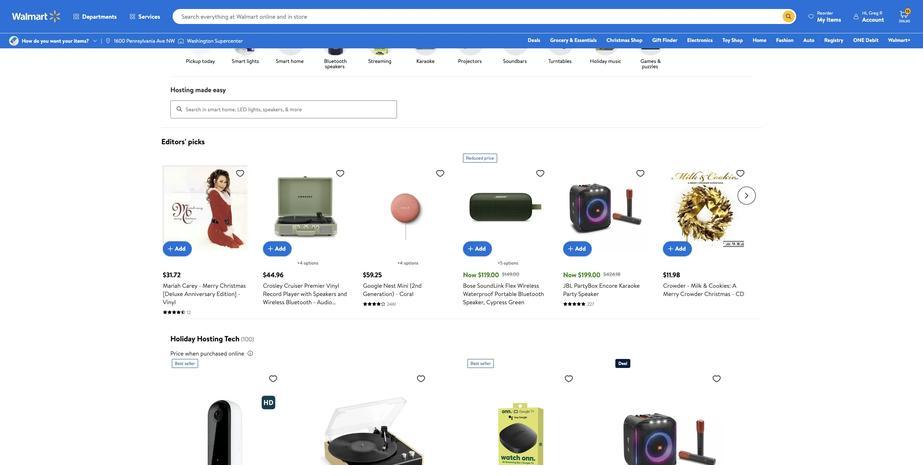 Task type: vqa. For each thing, say whether or not it's contained in the screenshot.
Merry in the the $11.98 crowder - milk & cookies: a merry crowder christmas - cd
yes



Task type: describe. For each thing, give the bounding box(es) containing it.
& inside $11.98 crowder - milk & cookies: a merry crowder christmas - cd
[[703, 282, 707, 290]]

seller for onn. google tv 4k streaming box (new, 2023), 4k uhd resolution image
[[480, 361, 491, 367]]

soundlink
[[477, 282, 504, 290]]

- right edition]
[[238, 290, 240, 298]]

add to favorites list, bose soundlink flex wireless waterproof portable bluetooth speaker, cypress green image
[[536, 169, 545, 178]]

anniversary
[[184, 290, 215, 298]]

- right carey
[[199, 282, 201, 290]]

streaming link
[[361, 29, 400, 65]]

best for onn. google tv 4k streaming box (new, 2023), 4k uhd resolution image
[[471, 361, 479, 367]]

services button
[[123, 8, 166, 26]]

next slide for editors' picks  list image
[[738, 187, 756, 205]]

add for $11.98
[[675, 245, 686, 253]]

add to favorites list, crowder - milk & cookies: a merry crowder christmas - cd image
[[736, 169, 745, 178]]

- left cd
[[732, 290, 734, 298]]

wireless inside $44.96 crosley cruiser premier vinyl record player with speakers and wireless bluetooth - audio turntables
[[263, 298, 285, 306]]

now for $119.00
[[463, 270, 477, 280]]

smart for smart home
[[276, 57, 290, 65]]

soundbars image
[[502, 29, 529, 56]]

options for $44.96
[[304, 260, 318, 266]]

cookies:
[[709, 282, 731, 290]]

bluetooth inside $44.96 crosley cruiser premier vinyl record player with speakers and wireless bluetooth - audio turntables
[[286, 298, 312, 306]]

coral
[[399, 290, 414, 298]]

grocery & essentials
[[550, 36, 597, 44]]

+4 options for $44.96
[[297, 260, 318, 266]]

karaoke link
[[406, 29, 445, 65]]

$11.98 crowder - milk & cookies: a merry crowder christmas - cd
[[663, 270, 744, 298]]

projectors
[[458, 57, 483, 65]]

streaming image
[[367, 29, 394, 56]]

turntables inside $44.96 crosley cruiser premier vinyl record player with speakers and wireless bluetooth - audio turntables
[[263, 306, 290, 315]]

1 horizontal spatial turntables
[[548, 57, 573, 65]]

$199.00
[[578, 270, 600, 280]]

deals
[[528, 36, 540, 44]]

add to cart image for topmost "jbl partybox encore karaoke party speaker" image
[[566, 245, 575, 254]]

product group containing now $199.00
[[563, 151, 653, 316]]

easy
[[213, 85, 226, 95]]

nest
[[383, 282, 396, 290]]

smart lights link
[[226, 29, 265, 65]]

bose
[[463, 282, 476, 290]]

premier
[[304, 282, 325, 290]]

product group containing $44.96
[[263, 151, 353, 316]]

games & puzzles
[[641, 57, 661, 70]]

product group containing $59.25
[[363, 151, 453, 316]]

1 horizontal spatial hosting
[[197, 334, 223, 344]]

r
[[880, 10, 883, 16]]

grocery
[[550, 36, 568, 44]]

onn. google tv 4k streaming box (new, 2023), 4k uhd resolution image
[[468, 371, 576, 466]]

karaoke image
[[412, 29, 439, 56]]

+4 options for $59.25
[[397, 260, 418, 266]]

cruiser
[[284, 282, 303, 290]]

add to favorites list, victrola eastwood 3-speed bluetooth turntable with built-in speakers and dust cover | upgraded turntable audio sound | black (vta-72-bam) image
[[417, 374, 426, 384]]

$44.96 crosley cruiser premier vinyl record player with speakers and wireless bluetooth - audio turntables
[[263, 270, 347, 315]]

add to favorites list, mariah carey - merry christmas [deluxe anniversary edition] - vinyl image
[[236, 169, 245, 178]]

search icon image
[[786, 14, 792, 20]]

auto link
[[800, 36, 818, 44]]

player
[[283, 290, 299, 298]]

victrola eastwood 3-speed bluetooth turntable with built-in speakers and dust cover | upgraded turntable audio sound | black (vta-72-bam) image
[[320, 371, 429, 466]]

add to favorites list, google nest mini (2nd generation) - coral image
[[436, 169, 445, 178]]

16
[[906, 8, 910, 14]]

holiday music link
[[586, 29, 625, 65]]

walmart image
[[12, 11, 61, 23]]

want
[[50, 37, 61, 45]]

legal information image
[[247, 351, 253, 357]]

crosley cruiser premier vinyl record player with speakers and wireless bluetooth - audio turntables image
[[263, 166, 348, 251]]

crowder left cookies:
[[680, 290, 703, 298]]

christmas inside $11.98 crowder - milk & cookies: a merry crowder christmas - cd
[[704, 290, 731, 298]]

walmart+
[[888, 36, 911, 44]]

4 add button from the left
[[563, 242, 592, 257]]

price
[[484, 155, 494, 161]]

product group containing now $119.00
[[463, 151, 553, 316]]

fashion link
[[773, 36, 797, 44]]

waterproof
[[463, 290, 493, 298]]

karaoke inside now $199.00 $424.18 jbl partybox encore karaoke party speaker
[[619, 282, 640, 290]]

& for essentials
[[570, 36, 573, 44]]

$96.80
[[899, 18, 910, 24]]

grocery & essentials link
[[547, 36, 600, 44]]

christmas shop link
[[603, 36, 646, 44]]

google nest mini (2nd generation) - coral image
[[363, 166, 448, 251]]

$149.00
[[502, 271, 519, 279]]

 image for washington supercenter
[[178, 37, 184, 45]]

nw
[[166, 37, 175, 45]]

holiday hosting tech (100)
[[170, 334, 254, 344]]

one debit
[[853, 36, 879, 44]]

audio
[[317, 298, 332, 306]]

 image for how do you want your items?
[[9, 36, 19, 46]]

Walmart Site-Wide search field
[[172, 9, 796, 24]]

party
[[563, 290, 577, 298]]

$11.98
[[663, 270, 680, 280]]

cd
[[736, 290, 744, 298]]

holiday music image
[[592, 29, 619, 56]]

holiday music
[[590, 57, 621, 65]]

gift finder
[[652, 36, 678, 44]]

electronics link
[[684, 36, 716, 44]]

services
[[139, 12, 160, 21]]

how
[[22, 37, 32, 45]]

bluetooth speakers image
[[322, 29, 349, 56]]

home link
[[749, 36, 770, 44]]

soundbars
[[503, 57, 528, 65]]

reorder
[[817, 10, 833, 16]]

- inside $59.25 google nest mini (2nd generation) - coral
[[396, 290, 398, 298]]

+4 for $44.96
[[297, 260, 303, 266]]

gift
[[652, 36, 661, 44]]

best seller for onn. google tv 4k streaming box (new, 2023), 4k uhd resolution image
[[471, 361, 491, 367]]

(2nd
[[410, 282, 422, 290]]

walmart+ link
[[885, 36, 914, 44]]

projectors link
[[451, 29, 490, 65]]

merry inside $31.72 mariah carey - merry christmas [deluxe anniversary edition] - vinyl
[[203, 282, 218, 290]]

green
[[508, 298, 525, 306]]

$59.25 google nest mini (2nd generation) - coral
[[363, 270, 422, 298]]

reduced
[[466, 155, 483, 161]]

made
[[195, 85, 211, 95]]

games & puzzles image
[[637, 29, 664, 56]]

how do you want your items?
[[22, 37, 89, 45]]

lights
[[247, 57, 259, 65]]

home
[[291, 57, 304, 65]]

toy shop link
[[719, 36, 746, 44]]

mini
[[397, 282, 408, 290]]

3 add from the left
[[475, 245, 486, 253]]

electronics
[[687, 36, 713, 44]]

a
[[733, 282, 737, 290]]

picks
[[188, 136, 205, 147]]

- left milk
[[687, 282, 690, 290]]

karaoke inside 'link'
[[416, 57, 435, 65]]

toy
[[723, 36, 730, 44]]

add for +4 options
[[275, 245, 286, 253]]

turntables image
[[547, 29, 574, 56]]

editors'
[[161, 136, 186, 147]]

hi, greg r account
[[862, 10, 884, 23]]

hosting inside search box
[[170, 85, 194, 95]]

you
[[41, 37, 49, 45]]

speakers
[[313, 290, 336, 298]]

add to favorites list, crosley cruiser premier vinyl record player with speakers and wireless bluetooth - audio turntables image
[[336, 169, 345, 178]]

games
[[641, 57, 656, 65]]

best seller for arlo video doorbell hd (2nd gen); 1080p battery or wired doorbell cam; white; model avd3001-1wmnas image
[[175, 361, 195, 367]]

with
[[301, 290, 312, 298]]

Search in smart home, LED lights, speakers, & more search field
[[170, 100, 397, 118]]

& for puzzles
[[657, 57, 661, 65]]

|
[[101, 37, 102, 45]]

mariah
[[163, 282, 181, 290]]



Task type: locate. For each thing, give the bounding box(es) containing it.
227
[[587, 301, 594, 308]]

product group
[[163, 151, 252, 316], [263, 151, 353, 316], [363, 151, 453, 316], [463, 151, 553, 316], [563, 151, 653, 316], [663, 151, 753, 316]]

1 shop from the left
[[631, 36, 643, 44]]

2 seller from the left
[[480, 361, 491, 367]]

2 shop from the left
[[731, 36, 743, 44]]

best
[[175, 361, 184, 367], [471, 361, 479, 367]]

vinyl inside $31.72 mariah carey - merry christmas [deluxe anniversary edition] - vinyl
[[163, 298, 176, 306]]

1 horizontal spatial wireless
[[518, 282, 539, 290]]

essentials
[[575, 36, 597, 44]]

add button up $44.96
[[263, 242, 292, 257]]

wireless right flex
[[518, 282, 539, 290]]

washington supercenter
[[187, 37, 243, 45]]

0 vertical spatial jbl partybox encore karaoke party speaker image
[[563, 166, 648, 251]]

christmas
[[607, 36, 630, 44], [220, 282, 246, 290], [704, 290, 731, 298]]

0 horizontal spatial add to favorites list, jbl partybox encore karaoke party speaker image
[[636, 169, 645, 178]]

-
[[199, 282, 201, 290], [687, 282, 690, 290], [238, 290, 240, 298], [396, 290, 398, 298], [732, 290, 734, 298], [313, 298, 316, 306]]

best for arlo video doorbell hd (2nd gen); 1080p battery or wired doorbell cam; white; model avd3001-1wmnas image
[[175, 361, 184, 367]]

1 smart from the left
[[232, 57, 245, 65]]

0 horizontal spatial add to cart image
[[466, 245, 475, 254]]

2 horizontal spatial options
[[504, 260, 518, 266]]

3 add to cart image from the left
[[666, 245, 675, 254]]

hosting up price when purchased online
[[197, 334, 223, 344]]

2 best seller from the left
[[471, 361, 491, 367]]

1 horizontal spatial shop
[[731, 36, 743, 44]]

2 now from the left
[[563, 270, 577, 280]]

shop for christmas shop
[[631, 36, 643, 44]]

flex
[[505, 282, 516, 290]]

projectors image
[[457, 29, 484, 56]]

0 horizontal spatial vinyl
[[163, 298, 176, 306]]

3 product group from the left
[[363, 151, 453, 316]]

1 horizontal spatial add to cart image
[[266, 245, 275, 254]]

holiday
[[590, 57, 607, 65], [170, 334, 195, 344]]

- left audio
[[313, 298, 316, 306]]

partybox
[[574, 282, 598, 290]]

and
[[338, 290, 347, 298]]

1 now from the left
[[463, 270, 477, 280]]

options up premier in the bottom left of the page
[[304, 260, 318, 266]]

turntables down record
[[263, 306, 290, 315]]

karaoke down $424.18
[[619, 282, 640, 290]]

now inside now $119.00 $149.00 bose soundlink flex wireless waterproof portable bluetooth speaker, cypress green
[[463, 270, 477, 280]]

0 horizontal spatial karaoke
[[416, 57, 435, 65]]

do
[[33, 37, 39, 45]]

search image
[[176, 106, 182, 112]]

2 +4 from the left
[[397, 260, 403, 266]]

home
[[753, 36, 767, 44]]

2 add to cart image from the left
[[266, 245, 275, 254]]

shop inside christmas shop link
[[631, 36, 643, 44]]

1 add from the left
[[175, 245, 186, 253]]

smart home link
[[271, 29, 310, 65]]

product group containing $11.98
[[663, 151, 753, 316]]

merry right carey
[[203, 282, 218, 290]]

2 options from the left
[[404, 260, 418, 266]]

0 horizontal spatial +4
[[297, 260, 303, 266]]

5 add button from the left
[[663, 242, 692, 257]]

add up $199.00
[[575, 245, 586, 253]]

now $119.00 $149.00 bose soundlink flex wireless waterproof portable bluetooth speaker, cypress green
[[463, 270, 544, 306]]

add to cart image up $44.96
[[266, 245, 275, 254]]

bluetooth down cruiser
[[286, 298, 312, 306]]

soundbars link
[[496, 29, 535, 65]]

1 horizontal spatial +4 options
[[397, 260, 418, 266]]

smart left lights
[[232, 57, 245, 65]]

2 add to cart image from the left
[[566, 245, 575, 254]]

music
[[608, 57, 621, 65]]

1 vertical spatial karaoke
[[619, 282, 640, 290]]

now
[[463, 270, 477, 280], [563, 270, 577, 280]]

+5 options
[[498, 260, 518, 266]]

holiday for music
[[590, 57, 607, 65]]

0 horizontal spatial &
[[570, 36, 573, 44]]

product group containing $31.72
[[163, 151, 252, 316]]

1 +4 options from the left
[[297, 260, 318, 266]]

pickup
[[186, 57, 201, 65]]

0 horizontal spatial seller
[[185, 361, 195, 367]]

bose soundlink flex wireless waterproof portable bluetooth speaker, cypress green image
[[463, 166, 548, 251]]

0 horizontal spatial +4 options
[[297, 260, 318, 266]]

options for $59.25
[[404, 260, 418, 266]]

0 horizontal spatial options
[[304, 260, 318, 266]]

reduced price
[[466, 155, 494, 161]]

1 horizontal spatial best
[[471, 361, 479, 367]]

3 add button from the left
[[463, 242, 492, 257]]

0 vertical spatial holiday
[[590, 57, 607, 65]]

christmas up 'music' at the top right of page
[[607, 36, 630, 44]]

add to cart image up $31.72
[[166, 245, 175, 254]]

5 product group from the left
[[563, 151, 653, 316]]

1 horizontal spatial smart
[[276, 57, 290, 65]]

add up $44.96
[[275, 245, 286, 253]]

1 horizontal spatial vinyl
[[326, 282, 339, 290]]

1 add button from the left
[[163, 242, 192, 257]]

2 best from the left
[[471, 361, 479, 367]]

now up the bose
[[463, 270, 477, 280]]

1 best from the left
[[175, 361, 184, 367]]

+4
[[297, 260, 303, 266], [397, 260, 403, 266]]

karaoke down karaoke image
[[416, 57, 435, 65]]

 image left how
[[9, 36, 19, 46]]

pickup today image
[[187, 29, 214, 56]]

0 vertical spatial wireless
[[518, 282, 539, 290]]

edition]
[[216, 290, 237, 298]]

1 horizontal spatial christmas
[[607, 36, 630, 44]]

- left "coral"
[[396, 290, 398, 298]]

2 smart from the left
[[276, 57, 290, 65]]

deals link
[[524, 36, 544, 44]]

$31.72
[[163, 270, 181, 280]]

purchased
[[200, 350, 227, 358]]

supercenter
[[215, 37, 243, 45]]

turntables down turntables image
[[548, 57, 573, 65]]

add to cart image up the bose
[[466, 245, 475, 254]]

2 horizontal spatial add to cart image
[[666, 245, 675, 254]]

Hosting made easy search field
[[161, 85, 762, 118]]

1 vertical spatial &
[[657, 57, 661, 65]]

2 horizontal spatial &
[[703, 282, 707, 290]]

now for $199.00
[[563, 270, 577, 280]]

0 horizontal spatial wireless
[[263, 298, 285, 306]]

mariah carey - merry christmas [deluxe anniversary edition] - vinyl image
[[163, 166, 248, 251]]

[deluxe
[[163, 290, 183, 298]]

arlo video doorbell hd (2nd gen); 1080p battery or wired doorbell cam; white; model avd3001-1wmnas image
[[172, 371, 281, 466]]

pennsylvania
[[126, 37, 155, 45]]

1 product group from the left
[[163, 151, 252, 316]]

smart home
[[276, 57, 305, 65]]

+4 for $59.25
[[397, 260, 403, 266]]

1 horizontal spatial +4
[[397, 260, 403, 266]]

ave
[[156, 37, 165, 45]]

2 add button from the left
[[263, 242, 292, 257]]

milk
[[691, 282, 702, 290]]

items
[[827, 15, 841, 23]]

finder
[[663, 36, 678, 44]]

0 horizontal spatial holiday
[[170, 334, 195, 344]]

$119.00
[[478, 270, 499, 280]]

1 horizontal spatial bluetooth
[[324, 57, 347, 65]]

0 vertical spatial turntables
[[548, 57, 573, 65]]

bluetooth speakers
[[324, 57, 347, 70]]

add button for $31.72
[[163, 242, 192, 257]]

2 horizontal spatial christmas
[[704, 290, 731, 298]]

auto
[[803, 36, 815, 44]]

0 horizontal spatial turntables
[[263, 306, 290, 315]]

2 +4 options from the left
[[397, 260, 418, 266]]

jbl partybox encore karaoke party speaker image
[[563, 166, 648, 251], [615, 371, 724, 466]]

0 vertical spatial add to favorites list, jbl partybox encore karaoke party speaker image
[[636, 169, 645, 178]]

add for $31.72
[[175, 245, 186, 253]]

0 vertical spatial karaoke
[[416, 57, 435, 65]]

turntables link
[[541, 29, 580, 65]]

1 vertical spatial turntables
[[263, 306, 290, 315]]

christmas left a
[[704, 290, 731, 298]]

departments button
[[67, 8, 123, 26]]

1 add to cart image from the left
[[466, 245, 475, 254]]

karaoke
[[416, 57, 435, 65], [619, 282, 640, 290]]

1 horizontal spatial  image
[[178, 37, 184, 45]]

2 product group from the left
[[263, 151, 353, 316]]

shop for toy shop
[[731, 36, 743, 44]]

add button
[[163, 242, 192, 257], [263, 242, 292, 257], [463, 242, 492, 257], [563, 242, 592, 257], [663, 242, 692, 257]]

now inside now $199.00 $424.18 jbl partybox encore karaoke party speaker
[[563, 270, 577, 280]]

christmas inside $31.72 mariah carey - merry christmas [deluxe anniversary edition] - vinyl
[[220, 282, 246, 290]]

add button for $11.98
[[663, 242, 692, 257]]

seller for arlo video doorbell hd (2nd gen); 1080p battery or wired doorbell cam; white; model avd3001-1wmnas image
[[185, 361, 195, 367]]

1 +4 from the left
[[297, 260, 303, 266]]

smart for smart lights
[[232, 57, 245, 65]]

0 horizontal spatial shop
[[631, 36, 643, 44]]

bluetooth down bluetooth speakers image
[[324, 57, 347, 65]]

- inside $44.96 crosley cruiser premier vinyl record player with speakers and wireless bluetooth - audio turntables
[[313, 298, 316, 306]]

christmas shop
[[607, 36, 643, 44]]

options
[[304, 260, 318, 266], [404, 260, 418, 266], [504, 260, 518, 266]]

$44.96
[[263, 270, 284, 280]]

greg
[[869, 10, 879, 16]]

my
[[817, 15, 825, 23]]

add up $119.00
[[475, 245, 486, 253]]

sort and filter section element
[[161, 0, 762, 16]]

wireless down crosley
[[263, 298, 285, 306]]

add to cart image for $31.72
[[166, 245, 175, 254]]

your
[[62, 37, 73, 45]]

add to cart image
[[166, 245, 175, 254], [266, 245, 275, 254]]

hosting up search icon
[[170, 85, 194, 95]]

vinyl right premier in the bottom left of the page
[[326, 282, 339, 290]]

0 horizontal spatial best
[[175, 361, 184, 367]]

+4 options up mini
[[397, 260, 418, 266]]

bluetooth inside now $119.00 $149.00 bose soundlink flex wireless waterproof portable bluetooth speaker, cypress green
[[518, 290, 544, 298]]

price when purchased online
[[170, 350, 244, 358]]

1 horizontal spatial karaoke
[[619, 282, 640, 290]]

& right grocery
[[570, 36, 573, 44]]

add to favorites list, jbl partybox encore karaoke party speaker image for topmost "jbl partybox encore karaoke party speaker" image
[[636, 169, 645, 178]]

1 horizontal spatial merry
[[663, 290, 679, 298]]

5 add from the left
[[675, 245, 686, 253]]

seller
[[185, 361, 195, 367], [480, 361, 491, 367]]

wireless inside now $119.00 $149.00 bose soundlink flex wireless waterproof portable bluetooth speaker, cypress green
[[518, 282, 539, 290]]

0 horizontal spatial christmas
[[220, 282, 246, 290]]

1 horizontal spatial options
[[404, 260, 418, 266]]

now up "jbl"
[[563, 270, 577, 280]]

1 horizontal spatial add to cart image
[[566, 245, 575, 254]]

1 horizontal spatial &
[[657, 57, 661, 65]]

one
[[853, 36, 865, 44]]

& right games at top right
[[657, 57, 661, 65]]

0 vertical spatial &
[[570, 36, 573, 44]]

christmas right the anniversary
[[220, 282, 246, 290]]

add up $11.98
[[675, 245, 686, 253]]

streaming
[[368, 57, 393, 65]]

1 options from the left
[[304, 260, 318, 266]]

washington
[[187, 37, 214, 45]]

add button up $199.00
[[563, 242, 592, 257]]

+4 up cruiser
[[297, 260, 303, 266]]

add button up $119.00
[[463, 242, 492, 257]]

1 add to cart image from the left
[[166, 245, 175, 254]]

add button for +4 options
[[263, 242, 292, 257]]

1 vertical spatial vinyl
[[163, 298, 176, 306]]

add to cart image
[[466, 245, 475, 254], [566, 245, 575, 254], [666, 245, 675, 254]]

add to cart image for $44.96
[[266, 245, 275, 254]]

0 horizontal spatial hosting
[[170, 85, 194, 95]]

0 horizontal spatial best seller
[[175, 361, 195, 367]]

hi,
[[862, 10, 868, 16]]

3 options from the left
[[504, 260, 518, 266]]

jbl
[[563, 282, 573, 290]]

2 horizontal spatial bluetooth
[[518, 290, 544, 298]]

0 vertical spatial hosting
[[170, 85, 194, 95]]

puzzles
[[642, 63, 658, 70]]

(100)
[[241, 335, 254, 344]]

options up (2nd
[[404, 260, 418, 266]]

today
[[202, 57, 215, 65]]

add button up $31.72
[[163, 242, 192, 257]]

smart home image
[[277, 29, 304, 56]]

$31.72 mariah carey - merry christmas [deluxe anniversary edition] - vinyl
[[163, 270, 246, 306]]

2 vertical spatial &
[[703, 282, 707, 290]]

add to favorites list, jbl partybox encore karaoke party speaker image
[[636, 169, 645, 178], [712, 374, 721, 384]]

+4 options up premier in the bottom left of the page
[[297, 260, 318, 266]]

1 seller from the left
[[185, 361, 195, 367]]

speakers
[[325, 63, 345, 70]]

vinyl inside $44.96 crosley cruiser premier vinyl record player with speakers and wireless bluetooth - audio turntables
[[326, 282, 339, 290]]

1 vertical spatial add to favorites list, jbl partybox encore karaoke party speaker image
[[712, 374, 721, 384]]

1 horizontal spatial best seller
[[471, 361, 491, 367]]

0 horizontal spatial smart
[[232, 57, 245, 65]]

add button up $11.98
[[663, 242, 692, 257]]

+4 up $59.25 google nest mini (2nd generation) - coral
[[397, 260, 403, 266]]

departments
[[82, 12, 117, 21]]

2 add from the left
[[275, 245, 286, 253]]

add to cart image up $11.98
[[666, 245, 675, 254]]

merry down $11.98
[[663, 290, 679, 298]]

0 vertical spatial vinyl
[[326, 282, 339, 290]]

crowder
[[663, 282, 686, 290], [680, 290, 703, 298]]

add to favorites list, arlo video doorbell hd (2nd gen); 1080p battery or wired doorbell cam; white; model avd3001-1wmnas image
[[269, 374, 278, 384]]

& inside games & puzzles
[[657, 57, 661, 65]]

 image right nw
[[178, 37, 184, 45]]

holiday for hosting
[[170, 334, 195, 344]]

4 product group from the left
[[463, 151, 553, 316]]

registry link
[[821, 36, 847, 44]]

Search search field
[[172, 9, 796, 24]]

6 product group from the left
[[663, 151, 753, 316]]

add up $31.72
[[175, 245, 186, 253]]

1 vertical spatial jbl partybox encore karaoke party speaker image
[[615, 371, 724, 466]]

1 horizontal spatial holiday
[[590, 57, 607, 65]]

holiday left 'music' at the top right of page
[[590, 57, 607, 65]]

0 horizontal spatial bluetooth
[[286, 298, 312, 306]]

hosting
[[170, 85, 194, 95], [197, 334, 223, 344]]

registry
[[824, 36, 844, 44]]

 image
[[9, 36, 19, 46], [178, 37, 184, 45]]

merry inside $11.98 crowder - milk & cookies: a merry crowder christmas - cd
[[663, 290, 679, 298]]

1600 pennsylvania ave nw
[[114, 37, 175, 45]]

google
[[363, 282, 382, 290]]

1 vertical spatial holiday
[[170, 334, 195, 344]]

debit
[[866, 36, 879, 44]]

shop right toy
[[731, 36, 743, 44]]

0 horizontal spatial  image
[[9, 36, 19, 46]]

account
[[862, 15, 884, 23]]

holiday up price
[[170, 334, 195, 344]]

add to favorites list, onn. google tv 4k streaming box (new, 2023), 4k uhd resolution image
[[564, 374, 573, 384]]

4 add from the left
[[575, 245, 586, 253]]

0 horizontal spatial add to cart image
[[166, 245, 175, 254]]

0 horizontal spatial merry
[[203, 282, 218, 290]]

pickup today
[[186, 57, 215, 65]]

options right +5
[[504, 260, 518, 266]]

fashion
[[776, 36, 794, 44]]

crowder - milk & cookies: a merry crowder christmas - cd image
[[663, 166, 748, 251]]

items?
[[74, 37, 89, 45]]

add to favorites list, jbl partybox encore karaoke party speaker image for bottom "jbl partybox encore karaoke party speaker" image
[[712, 374, 721, 384]]

one debit link
[[850, 36, 882, 44]]

when
[[185, 350, 199, 358]]

vinyl down mariah
[[163, 298, 176, 306]]

1 vertical spatial hosting
[[197, 334, 223, 344]]

speaker
[[578, 290, 599, 298]]

1 horizontal spatial now
[[563, 270, 577, 280]]

0 horizontal spatial now
[[463, 270, 477, 280]]

bluetooth right flex
[[518, 290, 544, 298]]

online
[[228, 350, 244, 358]]

 image
[[105, 38, 111, 44]]

1 best seller from the left
[[175, 361, 195, 367]]

turntables
[[548, 57, 573, 65], [263, 306, 290, 315]]

crowder down $11.98
[[663, 282, 686, 290]]

editors' picks
[[161, 136, 205, 147]]

1 vertical spatial wireless
[[263, 298, 285, 306]]

smart left home on the left of the page
[[276, 57, 290, 65]]

shop left gift
[[631, 36, 643, 44]]

+5
[[498, 260, 503, 266]]

cypress
[[486, 298, 507, 306]]

add to cart image for "bose soundlink flex wireless waterproof portable bluetooth speaker, cypress green" image
[[466, 245, 475, 254]]

add to cart image up "jbl"
[[566, 245, 575, 254]]

shop inside toy shop link
[[731, 36, 743, 44]]

1 horizontal spatial seller
[[480, 361, 491, 367]]

& right milk
[[703, 282, 707, 290]]

smart lights image
[[232, 29, 259, 56]]

add to cart image for crowder - milk & cookies: a merry crowder christmas - cd image
[[666, 245, 675, 254]]

2461
[[387, 301, 396, 308]]

crosley
[[263, 282, 283, 290]]

smart
[[232, 57, 245, 65], [276, 57, 290, 65]]

1 horizontal spatial add to favorites list, jbl partybox encore karaoke party speaker image
[[712, 374, 721, 384]]



